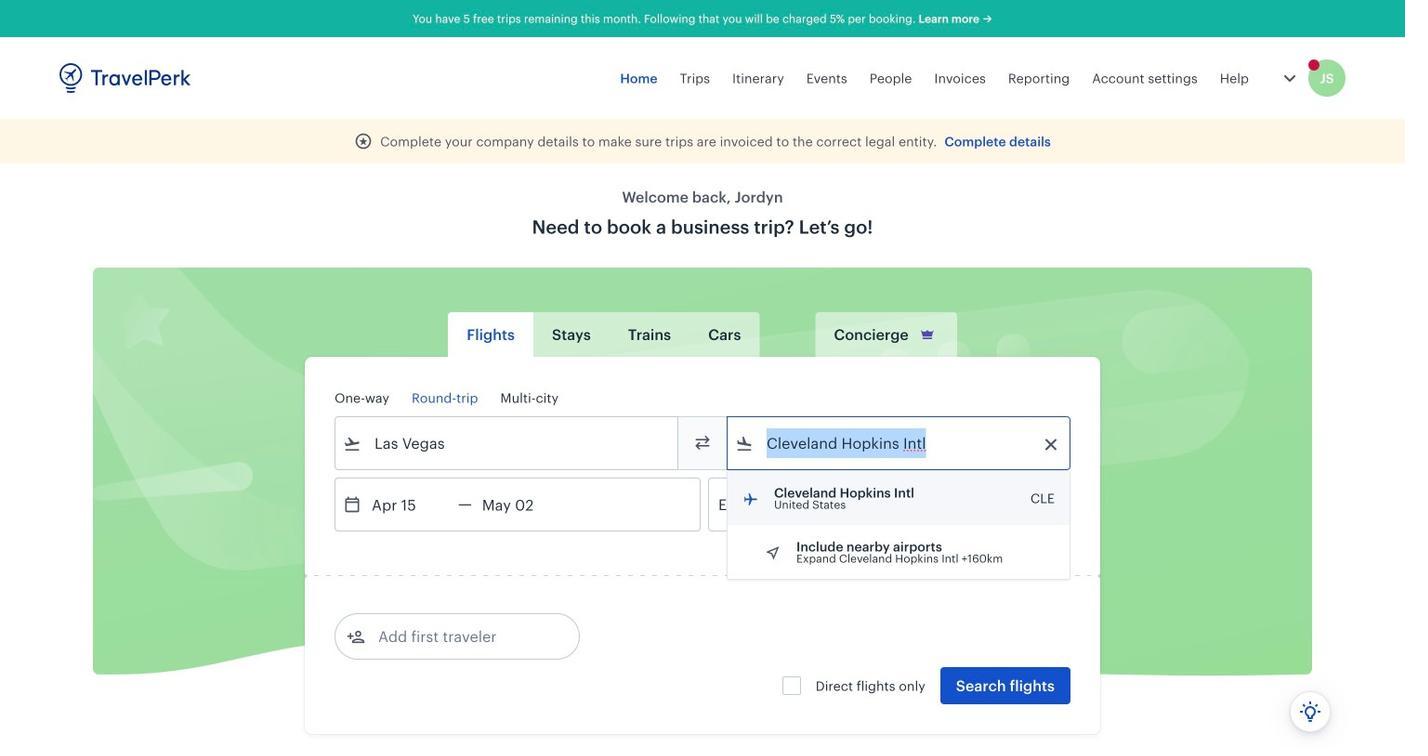 Task type: describe. For each thing, give the bounding box(es) containing it.
Return text field
[[472, 479, 569, 531]]

From search field
[[362, 429, 654, 458]]



Task type: locate. For each thing, give the bounding box(es) containing it.
Add first traveler search field
[[365, 622, 559, 652]]

To search field
[[754, 429, 1046, 458]]

Depart text field
[[362, 479, 458, 531]]



